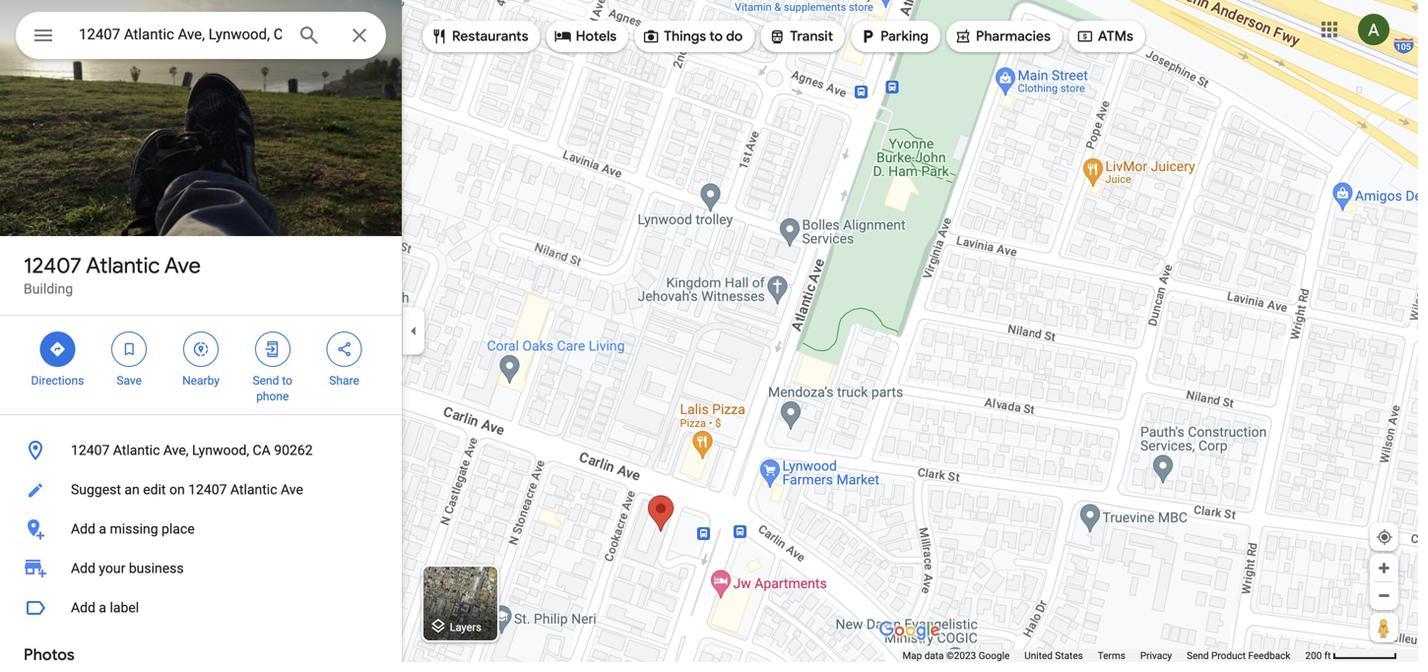 Task type: describe. For each thing, give the bounding box(es) containing it.
add a label
[[71, 600, 139, 617]]

12407 Atlantic Ave, Lynwood, CA 90262 field
[[16, 12, 386, 59]]

 button
[[16, 12, 71, 63]]

send for send product feedback
[[1187, 651, 1209, 662]]

ca
[[253, 443, 271, 459]]

business
[[129, 561, 184, 577]]

 pharmacies
[[955, 26, 1051, 47]]

 search field
[[16, 12, 386, 63]]

200
[[1306, 651, 1322, 662]]


[[32, 21, 55, 50]]

terms
[[1098, 651, 1126, 662]]


[[430, 26, 448, 47]]

ave inside button
[[281, 482, 303, 498]]


[[554, 26, 572, 47]]

atlantic for ave
[[86, 252, 160, 280]]

an
[[125, 482, 140, 498]]

missing
[[110, 522, 158, 538]]

share
[[329, 374, 359, 388]]

12407 atlantic ave main content
[[0, 0, 463, 663]]

200 ft button
[[1306, 651, 1398, 662]]

suggest an edit on 12407 atlantic ave button
[[0, 471, 402, 510]]

send to phone
[[253, 374, 293, 404]]

feedback
[[1249, 651, 1291, 662]]

transit
[[790, 28, 833, 45]]

zoom in image
[[1377, 562, 1392, 576]]

add your business
[[71, 561, 184, 577]]

©2023
[[947, 651, 977, 662]]

show street view coverage image
[[1370, 614, 1399, 643]]

parking
[[881, 28, 929, 45]]

12407 for ave,
[[71, 443, 110, 459]]

nearby
[[182, 374, 220, 388]]

united states
[[1025, 651, 1083, 662]]

 restaurants
[[430, 26, 529, 47]]

your
[[99, 561, 125, 577]]

 transit
[[769, 26, 833, 47]]


[[955, 26, 972, 47]]

show your location image
[[1376, 529, 1394, 547]]


[[642, 26, 660, 47]]

send product feedback button
[[1187, 650, 1291, 663]]

 things to do
[[642, 26, 743, 47]]

 parking
[[859, 26, 929, 47]]

terms button
[[1098, 650, 1126, 663]]

to inside send to phone
[[282, 374, 293, 388]]

200 ft
[[1306, 651, 1331, 662]]

privacy
[[1141, 651, 1172, 662]]

product
[[1212, 651, 1246, 662]]

ave inside the 12407 atlantic ave building
[[164, 252, 201, 280]]

things
[[664, 28, 706, 45]]

12407 for ave
[[24, 252, 82, 280]]


[[1077, 26, 1094, 47]]


[[120, 339, 138, 361]]

zoom out image
[[1377, 589, 1392, 604]]

building
[[24, 281, 73, 298]]

12407 atlantic ave, lynwood, ca 90262
[[71, 443, 313, 459]]

hotels
[[576, 28, 617, 45]]



Task type: locate. For each thing, give the bounding box(es) containing it.
12407 inside button
[[71, 443, 110, 459]]

do
[[726, 28, 743, 45]]

12407 atlantic ave building
[[24, 252, 201, 298]]

to left do
[[710, 28, 723, 45]]

send for send to phone
[[253, 374, 279, 388]]

add a missing place button
[[0, 510, 402, 550]]

send
[[253, 374, 279, 388], [1187, 651, 1209, 662]]

12407 inside button
[[188, 482, 227, 498]]

suggest an edit on 12407 atlantic ave
[[71, 482, 303, 498]]

atlantic inside suggest an edit on 12407 atlantic ave button
[[230, 482, 277, 498]]

0 vertical spatial 12407
[[24, 252, 82, 280]]

12407
[[24, 252, 82, 280], [71, 443, 110, 459], [188, 482, 227, 498]]

label
[[110, 600, 139, 617]]

add
[[71, 522, 95, 538], [71, 561, 95, 577], [71, 600, 95, 617]]

map data ©2023 google
[[903, 651, 1010, 662]]

1 horizontal spatial send
[[1187, 651, 1209, 662]]

data
[[925, 651, 944, 662]]

united states button
[[1025, 650, 1083, 663]]

3 add from the top
[[71, 600, 95, 617]]


[[336, 339, 353, 361]]

12407 inside the 12407 atlantic ave building
[[24, 252, 82, 280]]

atms
[[1098, 28, 1134, 45]]

12407 up suggest
[[71, 443, 110, 459]]

0 vertical spatial send
[[253, 374, 279, 388]]

0 vertical spatial to
[[710, 28, 723, 45]]

save
[[117, 374, 142, 388]]

directions
[[31, 374, 84, 388]]

0 horizontal spatial to
[[282, 374, 293, 388]]

none field inside 12407 atlantic ave, lynwood, ca 90262 field
[[79, 23, 282, 46]]

add inside add a label button
[[71, 600, 95, 617]]

ft
[[1325, 651, 1331, 662]]

place
[[162, 522, 195, 538]]

ave
[[164, 252, 201, 280], [281, 482, 303, 498]]

footer containing map data ©2023 google
[[903, 650, 1306, 663]]

add your business link
[[0, 550, 402, 589]]

a left label
[[99, 600, 106, 617]]

atlantic up the 
[[86, 252, 160, 280]]

send inside send to phone
[[253, 374, 279, 388]]

add for add your business
[[71, 561, 95, 577]]

google maps element
[[0, 0, 1419, 663]]

1 vertical spatial a
[[99, 600, 106, 617]]

2 a from the top
[[99, 600, 106, 617]]

suggest
[[71, 482, 121, 498]]

1 a from the top
[[99, 522, 106, 538]]

90262
[[274, 443, 313, 459]]

0 horizontal spatial ave
[[164, 252, 201, 280]]

states
[[1055, 651, 1083, 662]]

atlantic for ave,
[[113, 443, 160, 459]]

google account: angela cha  
(angela.cha@adept.ai) image
[[1358, 14, 1390, 45]]


[[192, 339, 210, 361]]

to
[[710, 28, 723, 45], [282, 374, 293, 388]]

0 vertical spatial a
[[99, 522, 106, 538]]

add a label button
[[0, 589, 402, 629]]

ave down 90262
[[281, 482, 303, 498]]

2 vertical spatial atlantic
[[230, 482, 277, 498]]

None field
[[79, 23, 282, 46]]

to inside  things to do
[[710, 28, 723, 45]]

12407 atlantic ave, lynwood, ca 90262 button
[[0, 431, 402, 471]]

2 add from the top
[[71, 561, 95, 577]]

send left product
[[1187, 651, 1209, 662]]

send product feedback
[[1187, 651, 1291, 662]]

12407 right on
[[188, 482, 227, 498]]

add inside add a missing place button
[[71, 522, 95, 538]]

2 vertical spatial 12407
[[188, 482, 227, 498]]

12407 up 'building'
[[24, 252, 82, 280]]

0 vertical spatial add
[[71, 522, 95, 538]]

actions for 12407 atlantic ave region
[[0, 316, 402, 415]]

 hotels
[[554, 26, 617, 47]]

layers
[[450, 622, 482, 634]]


[[859, 26, 877, 47]]


[[264, 339, 282, 361]]

1 vertical spatial atlantic
[[113, 443, 160, 459]]

phone
[[256, 390, 289, 404]]

map
[[903, 651, 922, 662]]

add down suggest
[[71, 522, 95, 538]]

0 horizontal spatial send
[[253, 374, 279, 388]]


[[769, 26, 786, 47]]

1 vertical spatial add
[[71, 561, 95, 577]]

footer
[[903, 650, 1306, 663]]

1 vertical spatial send
[[1187, 651, 1209, 662]]

footer inside google maps element
[[903, 650, 1306, 663]]

on
[[169, 482, 185, 498]]

atlantic inside the 12407 atlantic ave building
[[86, 252, 160, 280]]

a for missing
[[99, 522, 106, 538]]

add inside add your business link
[[71, 561, 95, 577]]

google
[[979, 651, 1010, 662]]

0 vertical spatial atlantic
[[86, 252, 160, 280]]

0 vertical spatial ave
[[164, 252, 201, 280]]


[[49, 339, 66, 361]]

atlantic
[[86, 252, 160, 280], [113, 443, 160, 459], [230, 482, 277, 498]]

1 vertical spatial ave
[[281, 482, 303, 498]]

send up phone
[[253, 374, 279, 388]]

a left missing
[[99, 522, 106, 538]]

add for add a missing place
[[71, 522, 95, 538]]

collapse side panel image
[[403, 321, 425, 342]]

1 add from the top
[[71, 522, 95, 538]]

1 horizontal spatial ave
[[281, 482, 303, 498]]

atlantic inside 12407 atlantic ave, lynwood, ca 90262 button
[[113, 443, 160, 459]]

 atms
[[1077, 26, 1134, 47]]

a
[[99, 522, 106, 538], [99, 600, 106, 617]]

add a missing place
[[71, 522, 195, 538]]

1 vertical spatial to
[[282, 374, 293, 388]]

a for label
[[99, 600, 106, 617]]

add for add a label
[[71, 600, 95, 617]]

pharmacies
[[976, 28, 1051, 45]]

add left label
[[71, 600, 95, 617]]

ave up 
[[164, 252, 201, 280]]

atlantic down ca
[[230, 482, 277, 498]]

lynwood,
[[192, 443, 249, 459]]

add left your
[[71, 561, 95, 577]]

restaurants
[[452, 28, 529, 45]]

2 vertical spatial add
[[71, 600, 95, 617]]

edit
[[143, 482, 166, 498]]

1 horizontal spatial to
[[710, 28, 723, 45]]

atlantic left ave,
[[113, 443, 160, 459]]

to up phone
[[282, 374, 293, 388]]

privacy button
[[1141, 650, 1172, 663]]

united
[[1025, 651, 1053, 662]]

send inside button
[[1187, 651, 1209, 662]]

ave,
[[163, 443, 189, 459]]

1 vertical spatial 12407
[[71, 443, 110, 459]]



Task type: vqa. For each thing, say whether or not it's contained in the screenshot.
4.3 stars IMAGE
no



